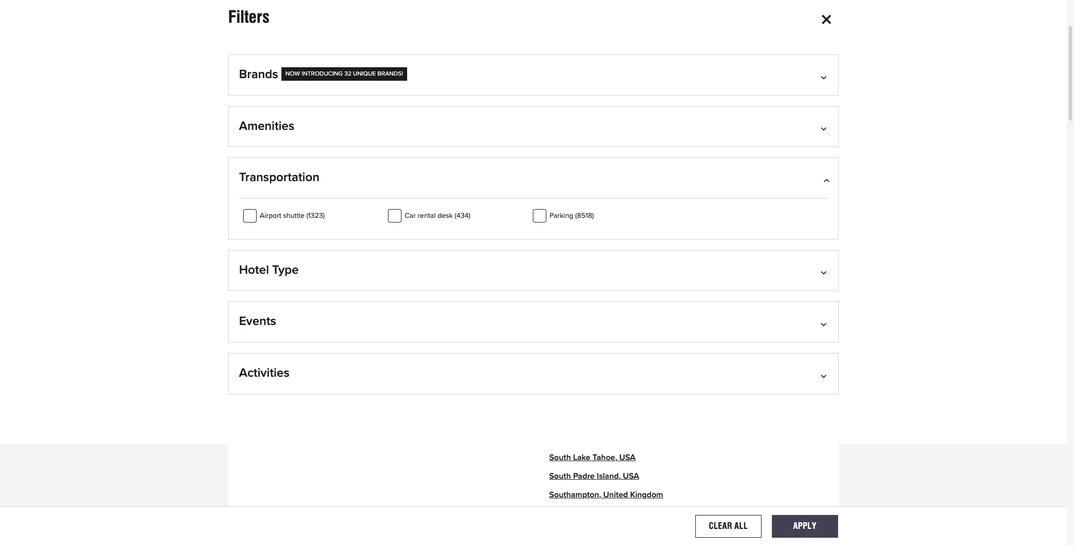 Task type: vqa. For each thing, say whether or not it's contained in the screenshot.
"USA"
yes



Task type: locate. For each thing, give the bounding box(es) containing it.
usa for island,
[[623, 472, 640, 481]]

now
[[286, 71, 300, 77]]

2 south from the top
[[550, 472, 571, 481]]

3 arrow down image from the top
[[823, 320, 828, 328]]

usa right the tahoe,
[[620, 454, 636, 462]]

airport
[[260, 212, 281, 219]]

0 vertical spatial usa
[[590, 249, 607, 257]]

parking (8518)
[[550, 212, 594, 219]]

arrow down image inside events heading
[[823, 320, 828, 328]]

events
[[239, 315, 276, 328]]

lake
[[573, 454, 591, 462]]

car
[[405, 212, 416, 219]]

sioux city, usa link
[[550, 249, 607, 257]]

sofia,
[[550, 342, 570, 350]]

1 south from the top
[[550, 454, 571, 462]]

usa right island,
[[623, 472, 640, 481]]

(434)
[[455, 212, 471, 219]]

southampton, united kingdom
[[550, 491, 664, 499]]

sitges, spain
[[550, 286, 597, 294]]

hotel
[[239, 264, 269, 276]]

south left the lake
[[550, 454, 571, 462]]

1 vertical spatial usa
[[620, 454, 636, 462]]

unique
[[353, 71, 376, 77]]

switzerland
[[570, 230, 613, 238]]

apply
[[794, 521, 817, 531]]

1 arrow down image from the top
[[823, 72, 828, 81]]

south padre island, usa
[[550, 472, 640, 481]]

sofia, bulgaria link
[[550, 342, 603, 350]]

sioux
[[550, 249, 570, 257]]

1 vertical spatial south
[[550, 472, 571, 481]]

hotel type heading
[[239, 263, 828, 291]]

brands
[[239, 68, 278, 81]]

clear
[[709, 521, 732, 531]]

arrow down image
[[823, 72, 828, 81], [823, 268, 828, 276], [823, 320, 828, 328], [823, 371, 828, 379]]

rental
[[418, 212, 436, 219]]

brands!
[[378, 71, 403, 77]]

events heading
[[239, 314, 828, 342]]

0 vertical spatial south
[[550, 454, 571, 462]]

sofia, bulgaria
[[550, 342, 603, 350]]

arrow down image for hotel type
[[823, 268, 828, 276]]

activities
[[239, 367, 290, 379]]

arrow down image for activities
[[823, 371, 828, 379]]

south
[[550, 454, 571, 462], [550, 472, 571, 481]]

shuttle
[[283, 212, 305, 219]]

clear all
[[709, 521, 748, 531]]

2 vertical spatial usa
[[623, 472, 640, 481]]

kingdom
[[630, 491, 664, 499]]

portugal
[[575, 211, 606, 220]]

transportation heading
[[239, 170, 828, 198]]

(1323)
[[307, 212, 325, 219]]

2 arrow down image from the top
[[823, 268, 828, 276]]

filters
[[228, 7, 270, 27]]

4 arrow down image from the top
[[823, 371, 828, 379]]

usa for tahoe,
[[620, 454, 636, 462]]

sion,
[[550, 230, 568, 238]]

introducing
[[302, 71, 343, 77]]

car rental desk (434)
[[405, 212, 471, 219]]

arrow down image inside activities heading
[[823, 371, 828, 379]]

(8518)
[[576, 212, 594, 219]]

sintra,
[[550, 211, 573, 220]]

sion, switzerland
[[550, 230, 613, 238]]

sintra, portugal
[[550, 211, 606, 220]]

arrow up image
[[823, 176, 828, 184]]

usa right city,
[[590, 249, 607, 257]]

usa
[[590, 249, 607, 257], [620, 454, 636, 462], [623, 472, 640, 481]]

arrow down image inside hotel type heading
[[823, 268, 828, 276]]

south left padre
[[550, 472, 571, 481]]

spain
[[577, 286, 597, 294]]



Task type: describe. For each thing, give the bounding box(es) containing it.
south lake tahoe, usa link
[[550, 454, 636, 462]]

clear all button
[[696, 515, 762, 538]]

bulgaria
[[572, 342, 603, 350]]

activities heading
[[239, 366, 828, 394]]

brands now introducing 32 unique brands!
[[239, 68, 403, 81]]

arrow down image for events
[[823, 320, 828, 328]]

apply button
[[772, 515, 838, 538]]

32
[[344, 71, 352, 77]]

padre
[[573, 472, 595, 481]]

sitges, spain link
[[550, 286, 597, 294]]

amenities heading
[[239, 119, 828, 147]]

united
[[604, 491, 628, 499]]

transportation
[[239, 171, 320, 184]]

hotel type
[[239, 264, 299, 276]]

amenities
[[239, 120, 295, 132]]

southampton,
[[550, 491, 601, 499]]

arrow down image inside brands heading
[[823, 72, 828, 81]]

south padre island, usa link
[[550, 472, 640, 481]]

city,
[[572, 249, 588, 257]]

tahoe,
[[593, 454, 617, 462]]

parking
[[550, 212, 574, 219]]

south for south lake tahoe, usa
[[550, 454, 571, 462]]

brands heading
[[239, 67, 828, 95]]

airport shuttle (1323)
[[260, 212, 325, 219]]

arrow down image
[[823, 124, 828, 132]]

sintra, portugal link
[[550, 211, 606, 220]]

south for south padre island, usa
[[550, 472, 571, 481]]

type
[[272, 264, 299, 276]]

desk
[[438, 212, 453, 219]]

all
[[735, 521, 748, 531]]

sioux city, usa
[[550, 249, 607, 257]]

southampton, united kingdom link
[[550, 491, 664, 499]]

sitges,
[[550, 286, 574, 294]]

south lake tahoe, usa
[[550, 454, 636, 462]]

island,
[[597, 472, 621, 481]]



